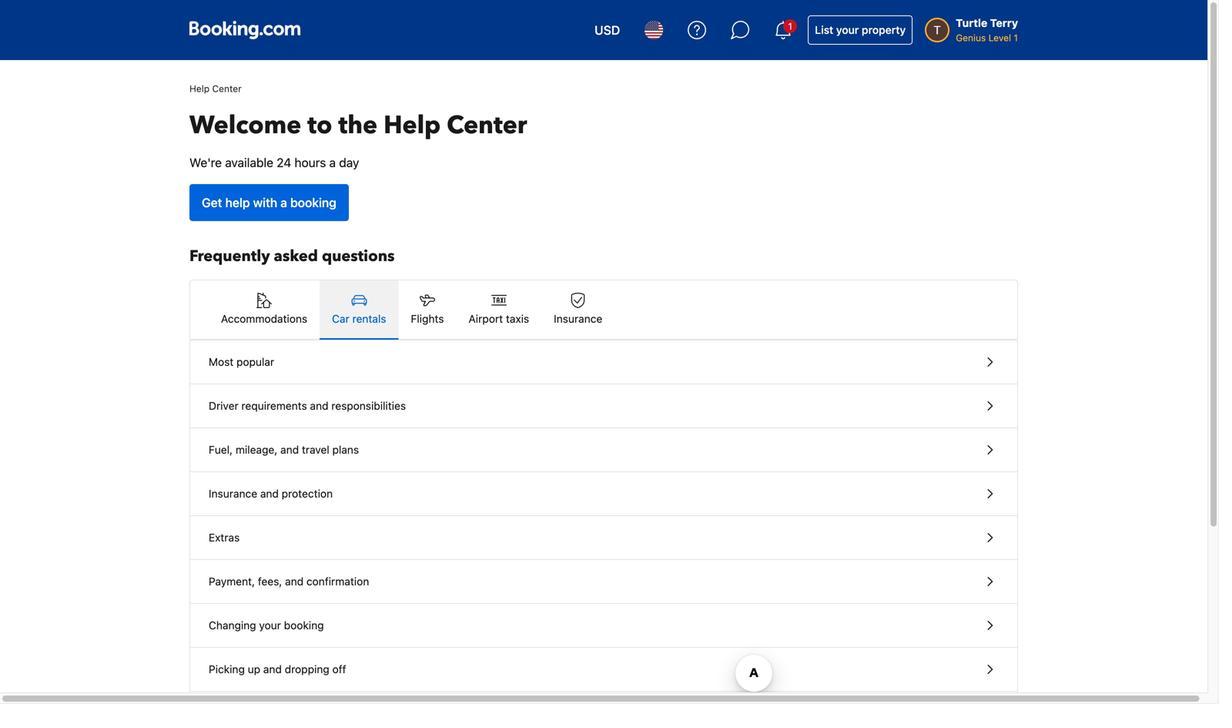 Task type: locate. For each thing, give the bounding box(es) containing it.
1 horizontal spatial 1
[[1014, 32, 1019, 43]]

responsibilities
[[332, 399, 406, 412]]

accommodations button
[[209, 280, 320, 339]]

and for up
[[263, 663, 282, 676]]

tab list
[[190, 280, 1018, 341]]

1
[[789, 21, 793, 32], [1014, 32, 1019, 43]]

help
[[190, 83, 210, 94], [384, 109, 441, 142]]

0 vertical spatial help
[[190, 83, 210, 94]]

extras button
[[190, 516, 1018, 560]]

0 horizontal spatial a
[[281, 195, 287, 210]]

tab list containing accommodations
[[190, 280, 1018, 341]]

most popular
[[209, 356, 274, 368]]

fees,
[[258, 575, 282, 588]]

plans
[[332, 443, 359, 456]]

insurance
[[554, 312, 603, 325], [209, 487, 257, 500]]

fuel, mileage, and travel plans
[[209, 443, 359, 456]]

help right the
[[384, 109, 441, 142]]

your for changing
[[259, 619, 281, 632]]

and
[[310, 399, 329, 412], [281, 443, 299, 456], [260, 487, 279, 500], [285, 575, 304, 588], [263, 663, 282, 676]]

your right the changing
[[259, 619, 281, 632]]

0 vertical spatial booking
[[290, 195, 337, 210]]

0 horizontal spatial help
[[190, 83, 210, 94]]

usd
[[595, 23, 620, 37]]

1 horizontal spatial a
[[329, 155, 336, 170]]

booking down hours
[[290, 195, 337, 210]]

requirements
[[242, 399, 307, 412]]

your inside button
[[259, 619, 281, 632]]

0 horizontal spatial your
[[259, 619, 281, 632]]

frequently
[[190, 246, 270, 267]]

popular
[[237, 356, 274, 368]]

payment, fees, and confirmation
[[209, 575, 369, 588]]

1 button
[[765, 12, 802, 49]]

1 right "level"
[[1014, 32, 1019, 43]]

we're
[[190, 155, 222, 170]]

changing your booking
[[209, 619, 324, 632]]

level
[[989, 32, 1012, 43]]

1 vertical spatial booking
[[284, 619, 324, 632]]

booking up dropping
[[284, 619, 324, 632]]

your right list
[[837, 23, 859, 36]]

a
[[329, 155, 336, 170], [281, 195, 287, 210]]

available
[[225, 155, 273, 170]]

list your property
[[815, 23, 906, 36]]

car rentals
[[332, 312, 386, 325]]

driver
[[209, 399, 239, 412]]

picking up and dropping off
[[209, 663, 346, 676]]

1 inside turtle terry genius level 1
[[1014, 32, 1019, 43]]

get help with a booking
[[202, 195, 337, 210]]

1 vertical spatial a
[[281, 195, 287, 210]]

0 horizontal spatial center
[[212, 83, 242, 94]]

car rentals button
[[320, 280, 399, 339]]

and inside button
[[310, 399, 329, 412]]

airport
[[469, 312, 503, 325]]

0 vertical spatial 1
[[789, 21, 793, 32]]

payment,
[[209, 575, 255, 588]]

1 vertical spatial 1
[[1014, 32, 1019, 43]]

up
[[248, 663, 260, 676]]

a left day
[[329, 155, 336, 170]]

your
[[837, 23, 859, 36], [259, 619, 281, 632]]

fuel,
[[209, 443, 233, 456]]

insurance inside insurance button
[[554, 312, 603, 325]]

driver requirements and responsibilities
[[209, 399, 406, 412]]

1 inside button
[[789, 21, 793, 32]]

hours
[[295, 155, 326, 170]]

changing
[[209, 619, 256, 632]]

a inside get help with a booking button
[[281, 195, 287, 210]]

0 horizontal spatial insurance
[[209, 487, 257, 500]]

property
[[862, 23, 906, 36]]

and right the up
[[263, 663, 282, 676]]

flights
[[411, 312, 444, 325]]

and for mileage,
[[281, 443, 299, 456]]

and right fees,
[[285, 575, 304, 588]]

and left travel
[[281, 443, 299, 456]]

1 horizontal spatial insurance
[[554, 312, 603, 325]]

1 vertical spatial insurance
[[209, 487, 257, 500]]

center
[[212, 83, 242, 94], [447, 109, 527, 142]]

insurance inside insurance and protection button
[[209, 487, 257, 500]]

0 vertical spatial insurance
[[554, 312, 603, 325]]

we're available 24 hours a day
[[190, 155, 359, 170]]

insurance up extras
[[209, 487, 257, 500]]

and up travel
[[310, 399, 329, 412]]

fuel, mileage, and travel plans button
[[190, 428, 1018, 472]]

and for requirements
[[310, 399, 329, 412]]

and inside button
[[263, 663, 282, 676]]

0 vertical spatial your
[[837, 23, 859, 36]]

1 vertical spatial your
[[259, 619, 281, 632]]

1 horizontal spatial help
[[384, 109, 441, 142]]

a right with
[[281, 195, 287, 210]]

0 horizontal spatial 1
[[789, 21, 793, 32]]

help up the welcome
[[190, 83, 210, 94]]

booking inside button
[[290, 195, 337, 210]]

1 horizontal spatial your
[[837, 23, 859, 36]]

genius
[[956, 32, 986, 43]]

booking
[[290, 195, 337, 210], [284, 619, 324, 632]]

payment, fees, and confirmation button
[[190, 560, 1018, 604]]

24
[[277, 155, 291, 170]]

1 horizontal spatial center
[[447, 109, 527, 142]]

insurance for insurance
[[554, 312, 603, 325]]

off
[[332, 663, 346, 676]]

1 left list
[[789, 21, 793, 32]]

insurance up 'most popular' button
[[554, 312, 603, 325]]

0 vertical spatial center
[[212, 83, 242, 94]]



Task type: describe. For each thing, give the bounding box(es) containing it.
changing your booking button
[[190, 604, 1018, 648]]

driver requirements and responsibilities button
[[190, 384, 1018, 428]]

airport taxis button
[[456, 280, 542, 339]]

protection
[[282, 487, 333, 500]]

list
[[815, 23, 834, 36]]

extras
[[209, 531, 240, 544]]

insurance and protection
[[209, 487, 333, 500]]

and for fees,
[[285, 575, 304, 588]]

day
[[339, 155, 359, 170]]

insurance button
[[542, 280, 615, 339]]

picking
[[209, 663, 245, 676]]

help center
[[190, 83, 242, 94]]

dropping
[[285, 663, 330, 676]]

most
[[209, 356, 234, 368]]

accommodations
[[221, 312, 308, 325]]

confirmation
[[307, 575, 369, 588]]

insurance and protection button
[[190, 472, 1018, 516]]

usd button
[[586, 12, 630, 49]]

1 vertical spatial center
[[447, 109, 527, 142]]

airport taxis
[[469, 312, 529, 325]]

questions
[[322, 246, 395, 267]]

booking inside button
[[284, 619, 324, 632]]

1 vertical spatial help
[[384, 109, 441, 142]]

turtle
[[956, 17, 988, 29]]

asked
[[274, 246, 318, 267]]

0 vertical spatial a
[[329, 155, 336, 170]]

insurance for insurance and protection
[[209, 487, 257, 500]]

mileage,
[[236, 443, 278, 456]]

get
[[202, 195, 222, 210]]

list your property link
[[808, 15, 913, 45]]

the
[[339, 109, 378, 142]]

welcome
[[190, 109, 301, 142]]

most popular button
[[190, 341, 1018, 384]]

taxis
[[506, 312, 529, 325]]

travel
[[302, 443, 330, 456]]

with
[[253, 195, 277, 210]]

car
[[332, 312, 350, 325]]

frequently asked questions
[[190, 246, 395, 267]]

help
[[225, 195, 250, 210]]

terry
[[991, 17, 1019, 29]]

to
[[308, 109, 332, 142]]

get help with a booking button
[[190, 184, 349, 221]]

flights button
[[399, 280, 456, 339]]

booking.com online hotel reservations image
[[190, 21, 300, 39]]

and left protection
[[260, 487, 279, 500]]

picking up and dropping off button
[[190, 648, 1018, 692]]

turtle terry genius level 1
[[956, 17, 1019, 43]]

rentals
[[353, 312, 386, 325]]

your for list
[[837, 23, 859, 36]]

welcome to the help center
[[190, 109, 527, 142]]



Task type: vqa. For each thing, say whether or not it's contained in the screenshot.
once
no



